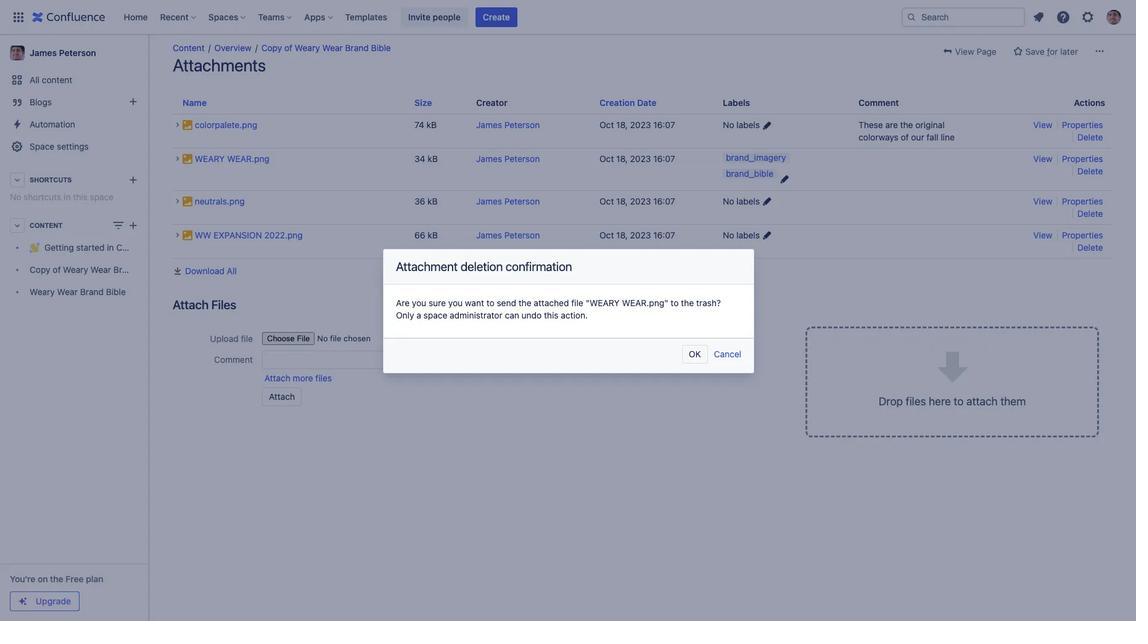 Task type: locate. For each thing, give the bounding box(es) containing it.
wear down 'getting' on the top left of the page
[[57, 287, 78, 298]]

space
[[90, 192, 114, 202], [424, 310, 448, 321]]

shortcuts
[[24, 192, 61, 202]]

png file image left ww
[[183, 231, 193, 240]]

properties delete for 36 kb
[[1062, 196, 1104, 219]]

small image down 'search' field
[[943, 46, 953, 56]]

search image
[[907, 12, 917, 22]]

properties down 'weary wear.png' element
[[1062, 196, 1104, 206]]

james for 74 kb
[[476, 120, 502, 130]]

1 horizontal spatial copy of weary wear brand bible
[[261, 43, 391, 53]]

properties button for 36 kb
[[1062, 196, 1104, 206]]

premium image
[[18, 597, 28, 607]]

view down 'weary wear.png' element
[[1034, 196, 1055, 206]]

0 horizontal spatial in
[[64, 192, 71, 202]]

properties button down 'weary wear.png' element
[[1062, 196, 1104, 206]]

2 16:07 from the top
[[654, 154, 675, 164]]

james
[[30, 48, 57, 58], [476, 120, 502, 130], [476, 154, 502, 164], [476, 196, 502, 206], [476, 230, 502, 240]]

small image
[[943, 46, 953, 56], [1014, 46, 1024, 56]]

no labels
[[723, 120, 760, 130], [723, 196, 760, 206], [723, 230, 760, 240]]

properties inside ww expansion 2022.png element
[[1062, 230, 1104, 240]]

in right started
[[107, 243, 114, 253]]

kb right 74
[[427, 120, 437, 130]]

james peterson link for 66 kb
[[476, 230, 540, 240]]

0 horizontal spatial wear
[[57, 287, 78, 298]]

1 horizontal spatial brand
[[113, 265, 137, 275]]

tree containing getting started in confluence
[[5, 237, 162, 304]]

content up 'getting' on the top left of the page
[[30, 222, 62, 230]]

3 no labels from the top
[[723, 230, 760, 240]]

delete button up ww expansion 2022.png element
[[1078, 208, 1104, 219]]

2 vertical spatial bible
[[106, 287, 126, 298]]

bible down getting started in confluence
[[106, 287, 126, 298]]

no shortcuts in this space
[[10, 192, 114, 202]]

view button up 'weary wear.png' element
[[1034, 120, 1055, 130]]

automation
[[30, 119, 75, 130]]

james peterson inside the space element
[[30, 48, 96, 58]]

drop
[[879, 395, 903, 408]]

content up attachments
[[173, 43, 205, 53]]

properties button for 66 kb
[[1062, 230, 1104, 240]]

attach
[[173, 298, 209, 312], [265, 373, 291, 384]]

3 properties button from the top
[[1062, 196, 1104, 206]]

view down colorpalete.png element
[[1034, 154, 1055, 164]]

view button inside 'weary wear.png' element
[[1034, 154, 1055, 164]]

properties delete for 66 kb
[[1062, 230, 1104, 253]]

kb right 36
[[428, 196, 438, 206]]

0 horizontal spatial brand
[[80, 287, 104, 298]]

0 vertical spatial png file image
[[183, 154, 193, 164]]

4 16:07 from the top
[[654, 230, 675, 240]]

2 horizontal spatial to
[[954, 395, 964, 408]]

getting started in confluence
[[44, 243, 162, 253]]

2 properties from the top
[[1062, 154, 1104, 164]]

files left 'here'
[[906, 395, 926, 408]]

delete down actions
[[1078, 132, 1104, 143]]

2 small image from the left
[[1014, 46, 1024, 56]]

view button down 'weary wear.png' element
[[1034, 196, 1055, 206]]

in
[[64, 192, 71, 202], [107, 243, 114, 253]]

copy of weary wear brand bible down apps popup button
[[261, 43, 391, 53]]

1 png file image from the top
[[183, 121, 193, 130]]

2 vertical spatial no labels
[[723, 230, 760, 240]]

properties delete for 74 kb
[[1062, 120, 1104, 143]]

2 png file image from the top
[[183, 231, 193, 240]]

2 18, from the top
[[617, 154, 628, 164]]

oct
[[600, 120, 614, 130], [600, 154, 614, 164], [600, 196, 614, 206], [600, 230, 614, 240]]

bible down templates link
[[371, 43, 391, 53]]

2 vertical spatial weary
[[30, 287, 55, 298]]

confirmation
[[506, 260, 572, 274]]

delete
[[1078, 132, 1104, 143], [1078, 166, 1104, 177], [1078, 208, 1104, 219], [1078, 242, 1104, 253]]

1 horizontal spatial in
[[107, 243, 114, 253]]

you up a
[[412, 298, 427, 309]]

1 horizontal spatial all
[[227, 266, 237, 276]]

0 vertical spatial weary
[[295, 43, 320, 53]]

ww expansion 2022.png
[[195, 230, 303, 240]]

16:07 for 34 kb
[[654, 154, 675, 164]]

oct for 34 kb
[[600, 154, 614, 164]]

view inside 'weary wear.png' element
[[1034, 154, 1055, 164]]

confluence
[[116, 243, 162, 253]]

view up 'weary wear.png' element
[[1034, 120, 1055, 130]]

1 delete button from the top
[[1078, 132, 1104, 143]]

comment down upload file on the bottom left
[[214, 355, 253, 365]]

0 vertical spatial content
[[173, 43, 205, 53]]

james peterson link
[[5, 41, 143, 65], [476, 120, 540, 130], [476, 154, 540, 164], [476, 196, 540, 206], [476, 230, 540, 240]]

2 horizontal spatial wear
[[322, 43, 343, 53]]

1 vertical spatial of
[[901, 132, 909, 143]]

view for 34 kb
[[1034, 154, 1055, 164]]

ok button
[[682, 346, 708, 364]]

0 vertical spatial this
[[73, 192, 87, 202]]

space down sure
[[424, 310, 448, 321]]

home
[[124, 11, 148, 22]]

to right wear.png"
[[671, 298, 679, 309]]

2 delete button from the top
[[1078, 166, 1104, 177]]

copy right overview link
[[261, 43, 282, 53]]

2 horizontal spatial of
[[901, 132, 909, 143]]

16:07
[[654, 120, 675, 130], [654, 154, 675, 164], [654, 196, 675, 206], [654, 230, 675, 240]]

1 horizontal spatial comment
[[859, 97, 899, 108]]

png file image left neutrals.png link
[[183, 197, 193, 206]]

0 vertical spatial brand
[[345, 43, 369, 53]]

2 oct from the top
[[600, 154, 614, 164]]

2 labels from the top
[[737, 196, 760, 206]]

properties delete down actions
[[1062, 120, 1104, 143]]

1 horizontal spatial content
[[173, 43, 205, 53]]

3 delete from the top
[[1078, 208, 1104, 219]]

fall
[[927, 132, 939, 143]]

size button
[[415, 97, 432, 108]]

are
[[886, 120, 898, 130]]

2 oct 18, 2023 16:07 from the top
[[600, 154, 675, 164]]

4 oct from the top
[[600, 230, 614, 240]]

1 vertical spatial in
[[107, 243, 114, 253]]

you right sure
[[448, 298, 463, 309]]

0 vertical spatial no labels
[[723, 120, 760, 130]]

oct for 66 kb
[[600, 230, 614, 240]]

1 horizontal spatial you
[[448, 298, 463, 309]]

0 horizontal spatial copy of weary wear brand bible
[[30, 265, 159, 275]]

4 properties from the top
[[1062, 230, 1104, 240]]

view
[[956, 46, 975, 57], [1034, 120, 1055, 130], [1034, 154, 1055, 164], [1034, 196, 1055, 206], [1034, 230, 1055, 240]]

4 properties delete from the top
[[1062, 230, 1104, 253]]

labels for 66 kb
[[737, 230, 760, 240]]

upload file
[[210, 334, 253, 344]]

properties delete down neutrals.png element in the top of the page
[[1062, 230, 1104, 253]]

18,
[[617, 120, 628, 130], [617, 154, 628, 164], [617, 196, 628, 206], [617, 230, 628, 240]]

copy of weary wear brand bible link down apps popup button
[[261, 43, 391, 53]]

free
[[66, 574, 84, 585]]

view button inside neutrals.png element
[[1034, 196, 1055, 206]]

weary up weary wear brand bible link
[[63, 265, 88, 275]]

1 horizontal spatial small image
[[1014, 46, 1024, 56]]

1 vertical spatial space
[[424, 310, 448, 321]]

0 horizontal spatial comment
[[214, 355, 253, 365]]

attach inside attach more files link
[[265, 373, 291, 384]]

small image for view page
[[943, 46, 953, 56]]

2 vertical spatial labels
[[737, 230, 760, 240]]

properties delete inside 'weary wear.png' element
[[1062, 154, 1104, 177]]

properties delete inside ww expansion 2022.png element
[[1062, 230, 1104, 253]]

delete inside neutrals.png element
[[1078, 208, 1104, 219]]

view inside neutrals.png element
[[1034, 196, 1055, 206]]

1 horizontal spatial weary
[[63, 265, 88, 275]]

0 horizontal spatial this
[[73, 192, 87, 202]]

0 horizontal spatial copy of weary wear brand bible link
[[5, 259, 159, 281]]

png file image for neutrals.png
[[183, 197, 193, 206]]

content inside dropdown button
[[30, 222, 62, 230]]

png file image left weary
[[183, 154, 193, 164]]

oct 18, 2023 16:07 for 74 kb
[[600, 120, 675, 130]]

of
[[284, 43, 293, 53], [901, 132, 909, 143], [53, 265, 61, 275]]

delete for 36 kb
[[1078, 208, 1104, 219]]

1 2023 from the top
[[630, 120, 651, 130]]

properties button down actions
[[1062, 120, 1104, 130]]

kb right the 34 on the top left of page
[[428, 154, 438, 164]]

properties delete down colorpalete.png element
[[1062, 154, 1104, 177]]

2 horizontal spatial weary
[[295, 43, 320, 53]]

1 vertical spatial file
[[241, 334, 253, 344]]

files right more
[[316, 373, 332, 384]]

1 vertical spatial this
[[544, 310, 559, 321]]

2 horizontal spatial brand
[[345, 43, 369, 53]]

file right upload
[[241, 334, 253, 344]]

brand_bible link
[[726, 169, 774, 179]]

name
[[183, 97, 207, 108]]

view button down colorpalete.png element
[[1034, 154, 1055, 164]]

1 vertical spatial png file image
[[183, 197, 193, 206]]

tree
[[5, 237, 162, 304]]

1 properties from the top
[[1062, 120, 1104, 130]]

3 labels from the top
[[737, 230, 760, 240]]

apps button
[[301, 7, 338, 27]]

2 png file image from the top
[[183, 197, 193, 206]]

delete inside ww expansion 2022.png element
[[1078, 242, 1104, 253]]

this down attached
[[544, 310, 559, 321]]

delete down neutrals.png element in the top of the page
[[1078, 242, 1104, 253]]

attach left files
[[173, 298, 209, 312]]

to right 'here'
[[954, 395, 964, 408]]

0 vertical spatial attach
[[173, 298, 209, 312]]

view down neutrals.png element in the top of the page
[[1034, 230, 1055, 240]]

this inside the space element
[[73, 192, 87, 202]]

labels for 74 kb
[[737, 120, 760, 130]]

invite
[[408, 11, 431, 22]]

properties delete inside neutrals.png element
[[1062, 196, 1104, 219]]

of left 'our'
[[901, 132, 909, 143]]

line
[[941, 132, 955, 143]]

1 png file image from the top
[[183, 154, 193, 164]]

you're
[[10, 574, 35, 585]]

1 16:07 from the top
[[654, 120, 675, 130]]

copy of weary wear brand bible down started
[[30, 265, 159, 275]]

1 horizontal spatial space
[[424, 310, 448, 321]]

properties button for 34 kb
[[1062, 154, 1104, 164]]

view button inside ww expansion 2022.png element
[[1034, 230, 1055, 240]]

2 vertical spatial wear
[[57, 287, 78, 298]]

2 2023 from the top
[[630, 154, 651, 164]]

properties down actions
[[1062, 120, 1104, 130]]

weary wear brand bible
[[30, 287, 126, 298]]

2 vertical spatial of
[[53, 265, 61, 275]]

copy of weary wear brand bible
[[261, 43, 391, 53], [30, 265, 159, 275]]

peterson for 36 kb
[[505, 196, 540, 206]]

small image inside view page link
[[943, 46, 953, 56]]

invite people button
[[401, 7, 468, 27]]

4 view button from the top
[[1034, 230, 1055, 240]]

4 delete button from the top
[[1078, 242, 1104, 253]]

small image for save
[[1014, 46, 1024, 56]]

delete button down neutrals.png element in the top of the page
[[1078, 242, 1104, 253]]

0 horizontal spatial attach
[[173, 298, 209, 312]]

1 vertical spatial wear
[[91, 265, 111, 275]]

png file image down name
[[183, 121, 193, 130]]

1 vertical spatial comment
[[214, 355, 253, 365]]

0 vertical spatial all
[[30, 75, 40, 85]]

4 2023 from the top
[[630, 230, 651, 240]]

0 vertical spatial comment
[[859, 97, 899, 108]]

brand down confluence
[[113, 265, 137, 275]]

james peterson for 74 kb
[[476, 120, 540, 130]]

3 properties from the top
[[1062, 196, 1104, 206]]

weary wear.png
[[195, 154, 270, 164]]

in inside tree
[[107, 243, 114, 253]]

4 oct 18, 2023 16:07 from the top
[[600, 230, 675, 240]]

delete button down actions
[[1078, 132, 1104, 143]]

4 delete from the top
[[1078, 242, 1104, 253]]

bible
[[371, 43, 391, 53], [139, 265, 159, 275], [106, 287, 126, 298]]

0 vertical spatial labels
[[737, 120, 760, 130]]

people
[[433, 11, 461, 22]]

2 properties button from the top
[[1062, 154, 1104, 164]]

0 vertical spatial file
[[572, 298, 584, 309]]

2 no labels from the top
[[723, 196, 760, 206]]

0 horizontal spatial all
[[30, 75, 40, 85]]

kb right the "66"
[[428, 230, 438, 240]]

peterson inside the space element
[[59, 48, 96, 58]]

1 oct 18, 2023 16:07 from the top
[[600, 120, 675, 130]]

no for 36 kb
[[723, 196, 735, 206]]

1 vertical spatial all
[[227, 266, 237, 276]]

bible down confluence
[[139, 265, 159, 275]]

you
[[412, 298, 427, 309], [448, 298, 463, 309]]

1 properties button from the top
[[1062, 120, 1104, 130]]

1 18, from the top
[[617, 120, 628, 130]]

properties for 74 kb
[[1062, 120, 1104, 130]]

file inside are you sure you want to send the attached file "weary wear.png" to the trash? only a space administrator can undo this action.
[[572, 298, 584, 309]]

create a blog image
[[126, 94, 141, 109]]

delete up ww expansion 2022.png element
[[1078, 208, 1104, 219]]

properties delete inside colorpalete.png element
[[1062, 120, 1104, 143]]

0 horizontal spatial files
[[316, 373, 332, 384]]

1 vertical spatial files
[[906, 395, 926, 408]]

attach more files
[[265, 373, 332, 384]]

0 vertical spatial wear
[[322, 43, 343, 53]]

the left trash?
[[681, 298, 694, 309]]

wear down getting started in confluence
[[91, 265, 111, 275]]

delete button for 34 kb
[[1078, 166, 1104, 177]]

3 view button from the top
[[1034, 196, 1055, 206]]

view for 66 kb
[[1034, 230, 1055, 240]]

0 vertical spatial copy of weary wear brand bible
[[261, 43, 391, 53]]

james for 66 kb
[[476, 230, 502, 240]]

1 vertical spatial content
[[30, 222, 62, 230]]

comment up these
[[859, 97, 899, 108]]

view inside colorpalete.png element
[[1034, 120, 1055, 130]]

3 oct 18, 2023 16:07 from the top
[[600, 196, 675, 206]]

1 no labels from the top
[[723, 120, 760, 130]]

view button down neutrals.png element in the top of the page
[[1034, 230, 1055, 240]]

delete inside 'weary wear.png' element
[[1078, 166, 1104, 177]]

weary wear.png link
[[195, 154, 270, 164]]

invite people
[[408, 11, 461, 22]]

1 vertical spatial no labels
[[723, 196, 760, 206]]

3 2023 from the top
[[630, 196, 651, 206]]

send
[[497, 298, 516, 309]]

all inside the space element
[[30, 75, 40, 85]]

neutrals.png element
[[995, 195, 1106, 220]]

no
[[723, 120, 735, 130], [10, 192, 21, 202], [723, 196, 735, 206], [723, 230, 735, 240]]

view inside ww expansion 2022.png element
[[1034, 230, 1055, 240]]

3 properties delete from the top
[[1062, 196, 1104, 219]]

james peterson link for 34 kb
[[476, 154, 540, 164]]

in down shortcuts dropdown button
[[64, 192, 71, 202]]

view button inside colorpalete.png element
[[1034, 120, 1055, 130]]

properties button down colorpalete.png element
[[1062, 154, 1104, 164]]

james peterson link for 36 kb
[[476, 196, 540, 206]]

0 horizontal spatial you
[[412, 298, 427, 309]]

kb
[[427, 120, 437, 130], [428, 154, 438, 164], [428, 196, 438, 206], [428, 230, 438, 240]]

1 horizontal spatial this
[[544, 310, 559, 321]]

None submit
[[262, 388, 302, 406]]

1 vertical spatial labels
[[737, 196, 760, 206]]

attach files
[[173, 298, 236, 312]]

png file image for weary wear.png
[[183, 154, 193, 164]]

16:07 for 36 kb
[[654, 196, 675, 206]]

copy of weary wear brand bible inside the space element
[[30, 265, 159, 275]]

brand down templates link
[[345, 43, 369, 53]]

1 vertical spatial bible
[[139, 265, 159, 275]]

0 vertical spatial copy of weary wear brand bible link
[[261, 43, 391, 53]]

16:07 for 66 kb
[[654, 230, 675, 240]]

small image left save
[[1014, 46, 1024, 56]]

properties delete up ww expansion 2022.png element
[[1062, 196, 1104, 219]]

18, for 34 kb
[[617, 154, 628, 164]]

3 18, from the top
[[617, 196, 628, 206]]

0 horizontal spatial copy
[[30, 265, 50, 275]]

properties down colorpalete.png element
[[1062, 154, 1104, 164]]

1 properties delete from the top
[[1062, 120, 1104, 143]]

all left content
[[30, 75, 40, 85]]

1 vertical spatial attach
[[265, 373, 291, 384]]

properties inside 'weary wear.png' element
[[1062, 154, 1104, 164]]

1 oct from the top
[[600, 120, 614, 130]]

2022.png
[[264, 230, 303, 240]]

2 horizontal spatial bible
[[371, 43, 391, 53]]

0 vertical spatial png file image
[[183, 121, 193, 130]]

0 horizontal spatial content
[[30, 222, 62, 230]]

properties inside colorpalete.png element
[[1062, 120, 1104, 130]]

upgrade
[[36, 597, 71, 607]]

copy of weary wear brand bible link
[[261, 43, 391, 53], [5, 259, 159, 281]]

delete button up neutrals.png element in the top of the page
[[1078, 166, 1104, 177]]

1 horizontal spatial bible
[[139, 265, 159, 275]]

Comment text field
[[262, 351, 417, 369]]

1 view button from the top
[[1034, 120, 1055, 130]]

the right are
[[901, 120, 914, 130]]

attach left more
[[265, 373, 291, 384]]

3 16:07 from the top
[[654, 196, 675, 206]]

properties down neutrals.png element in the top of the page
[[1062, 230, 1104, 240]]

1 small image from the left
[[943, 46, 953, 56]]

0 horizontal spatial space
[[90, 192, 114, 202]]

wear down apps popup button
[[322, 43, 343, 53]]

1 horizontal spatial to
[[671, 298, 679, 309]]

2 delete from the top
[[1078, 166, 1104, 177]]

file
[[572, 298, 584, 309], [241, 334, 253, 344]]

of down 'getting' on the top left of the page
[[53, 265, 61, 275]]

0 horizontal spatial bible
[[106, 287, 126, 298]]

you're on the free plan
[[10, 574, 103, 585]]

delete button for 74 kb
[[1078, 132, 1104, 143]]

all right download
[[227, 266, 237, 276]]

copy down 'getting' on the top left of the page
[[30, 265, 50, 275]]

colorpalete.png link
[[195, 120, 257, 130]]

0 horizontal spatial small image
[[943, 46, 953, 56]]

4 18, from the top
[[617, 230, 628, 240]]

1 labels from the top
[[737, 120, 760, 130]]

date
[[637, 97, 657, 108]]

png file image
[[183, 121, 193, 130], [183, 231, 193, 240]]

0 horizontal spatial of
[[53, 265, 61, 275]]

3 oct from the top
[[600, 196, 614, 206]]

1 vertical spatial copy of weary wear brand bible
[[30, 265, 159, 275]]

confluence image
[[32, 10, 105, 24], [32, 10, 105, 24]]

1 horizontal spatial file
[[572, 298, 584, 309]]

png file image
[[183, 154, 193, 164], [183, 197, 193, 206]]

1 horizontal spatial files
[[906, 395, 926, 408]]

0 vertical spatial copy
[[261, 43, 282, 53]]

view button
[[1034, 120, 1055, 130], [1034, 154, 1055, 164], [1034, 196, 1055, 206], [1034, 230, 1055, 240]]

kb for 36 kb
[[428, 196, 438, 206]]

wear.png"
[[622, 298, 669, 309]]

blogs
[[30, 97, 52, 107]]

creation date button
[[600, 97, 657, 108]]

2023 for 34 kb
[[630, 154, 651, 164]]

brand down started
[[80, 287, 104, 298]]

expansion
[[214, 230, 262, 240]]

1 delete from the top
[[1078, 132, 1104, 143]]

properties button down neutrals.png element in the top of the page
[[1062, 230, 1104, 240]]

shortcuts button
[[5, 169, 143, 191]]

properties button for 74 kb
[[1062, 120, 1104, 130]]

2 properties delete from the top
[[1062, 154, 1104, 177]]

them
[[1001, 395, 1026, 408]]

4 properties button from the top
[[1062, 230, 1104, 240]]

weary down 'getting' on the top left of the page
[[30, 287, 55, 298]]

0 vertical spatial in
[[64, 192, 71, 202]]

peterson for 66 kb
[[505, 230, 540, 240]]

weary down the apps
[[295, 43, 320, 53]]

files
[[316, 373, 332, 384], [906, 395, 926, 408]]

copy inside the space element
[[30, 265, 50, 275]]

space down shortcuts dropdown button
[[90, 192, 114, 202]]

0 horizontal spatial to
[[487, 298, 495, 309]]

oct 18, 2023 16:07 for 66 kb
[[600, 230, 675, 240]]

ww expansion 2022.png element
[[995, 229, 1106, 254]]

1 vertical spatial png file image
[[183, 231, 193, 240]]

this down shortcuts dropdown button
[[73, 192, 87, 202]]

here
[[929, 395, 951, 408]]

0 vertical spatial space
[[90, 192, 114, 202]]

the inside these are the original colorways of our fall line
[[901, 120, 914, 130]]

delete up neutrals.png element in the top of the page
[[1078, 166, 1104, 177]]

file up action.
[[572, 298, 584, 309]]

2 view button from the top
[[1034, 154, 1055, 164]]

delete inside colorpalete.png element
[[1078, 132, 1104, 143]]

ok
[[689, 349, 701, 360]]

1 vertical spatial copy of weary wear brand bible link
[[5, 259, 159, 281]]

3 delete button from the top
[[1078, 208, 1104, 219]]

1 horizontal spatial attach
[[265, 373, 291, 384]]

peterson for 34 kb
[[505, 154, 540, 164]]

1 vertical spatial copy
[[30, 265, 50, 275]]

james peterson link for 74 kb
[[476, 120, 540, 130]]

1 horizontal spatial of
[[284, 43, 293, 53]]

delete button for 66 kb
[[1078, 242, 1104, 253]]

banner
[[0, 0, 1137, 35]]

copy of weary wear brand bible link up weary wear brand bible
[[5, 259, 159, 281]]

of right "overview"
[[284, 43, 293, 53]]

creation date
[[600, 97, 657, 108]]

0 vertical spatial files
[[316, 373, 332, 384]]

properties inside neutrals.png element
[[1062, 196, 1104, 206]]

wear
[[322, 43, 343, 53], [91, 265, 111, 275], [57, 287, 78, 298]]

wear inside weary wear brand bible link
[[57, 287, 78, 298]]

no for 74 kb
[[723, 120, 735, 130]]

settings icon image
[[1081, 10, 1096, 24]]

create
[[483, 11, 510, 22]]

to right want
[[487, 298, 495, 309]]



Task type: describe. For each thing, give the bounding box(es) containing it.
delete for 66 kb
[[1078, 242, 1104, 253]]

in for shortcuts
[[64, 192, 71, 202]]

1 horizontal spatial wear
[[91, 265, 111, 275]]

no labels for 74 kb
[[723, 120, 760, 130]]

plan
[[86, 574, 103, 585]]

page
[[977, 46, 997, 57]]

2023 for 74 kb
[[630, 120, 651, 130]]

view button for 66 kb
[[1034, 230, 1055, 240]]

james peterson for 34 kb
[[476, 154, 540, 164]]

home link
[[120, 7, 152, 27]]

apps
[[304, 11, 326, 22]]

weary wear brand bible link
[[5, 281, 143, 304]]

space settings
[[30, 141, 89, 152]]

colorpalete.png
[[195, 120, 257, 130]]

brand_bible
[[726, 169, 774, 179]]

getting started in confluence link
[[5, 237, 162, 259]]

undo
[[522, 310, 542, 321]]

more
[[293, 373, 313, 384]]

properties delete for 34 kb
[[1062, 154, 1104, 177]]

ww expansion 2022.png link
[[195, 230, 303, 240]]

neutrals.png link
[[195, 196, 245, 206]]

wear.png
[[227, 154, 270, 164]]

18, for 36 kb
[[617, 196, 628, 206]]

delete for 74 kb
[[1078, 132, 1104, 143]]

Search field
[[902, 7, 1026, 27]]

properties for 36 kb
[[1062, 196, 1104, 206]]

banner containing home
[[0, 0, 1137, 35]]

settings
[[57, 141, 89, 152]]

overview
[[214, 43, 252, 53]]

2 you from the left
[[448, 298, 463, 309]]

brand_imagery brand_bible
[[726, 153, 786, 179]]

started
[[76, 243, 105, 253]]

on
[[38, 574, 48, 585]]

labels
[[723, 97, 750, 108]]

in for started
[[107, 243, 114, 253]]

ww
[[195, 230, 211, 240]]

1 you from the left
[[412, 298, 427, 309]]

of inside these are the original colorways of our fall line
[[901, 132, 909, 143]]

34 kb
[[415, 154, 438, 164]]

sure
[[429, 298, 446, 309]]

this inside are you sure you want to send the attached file "weary wear.png" to the trash? only a space administrator can undo this action.
[[544, 310, 559, 321]]

delete for 34 kb
[[1078, 166, 1104, 177]]

view page link
[[937, 43, 1004, 61]]

james for 34 kb
[[476, 154, 502, 164]]

Upload file file field
[[262, 332, 433, 345]]

kb for 34 kb
[[428, 154, 438, 164]]

1 horizontal spatial copy
[[261, 43, 282, 53]]

size
[[415, 97, 432, 108]]

blogs link
[[5, 91, 143, 114]]

1 vertical spatial weary
[[63, 265, 88, 275]]

neutrals.png
[[195, 196, 245, 206]]

content button
[[5, 215, 143, 237]]

overview link
[[214, 43, 252, 53]]

74 kb
[[415, 120, 437, 130]]

james peterson for 36 kb
[[476, 196, 540, 206]]

png file image for ww expansion 2022.png
[[183, 231, 193, 240]]

1 horizontal spatial copy of weary wear brand bible link
[[261, 43, 391, 53]]

labels for 36 kb
[[737, 196, 760, 206]]

kb for 74 kb
[[427, 120, 437, 130]]

creation
[[600, 97, 635, 108]]

2023 for 36 kb
[[630, 196, 651, 206]]

administrator
[[450, 310, 503, 321]]

0 vertical spatial bible
[[371, 43, 391, 53]]

view page
[[953, 46, 997, 57]]

36
[[415, 196, 425, 206]]

colorpalete.png element
[[995, 119, 1106, 144]]

content
[[42, 75, 72, 85]]

our
[[912, 132, 925, 143]]

oct for 36 kb
[[600, 196, 614, 206]]

2023 for 66 kb
[[630, 230, 651, 240]]

are
[[396, 298, 410, 309]]

actions
[[1074, 97, 1106, 108]]

view button for 36 kb
[[1034, 196, 1055, 206]]

files
[[211, 298, 236, 312]]

properties for 34 kb
[[1062, 154, 1104, 164]]

66 kb
[[415, 230, 438, 240]]

automation link
[[5, 114, 143, 136]]

no labels for 36 kb
[[723, 196, 760, 206]]

f
[[1047, 46, 1050, 57]]

brand_imagery link
[[726, 153, 786, 163]]

"weary
[[586, 298, 620, 309]]

attachment deletion confirmation
[[396, 260, 572, 274]]

view button for 74 kb
[[1034, 120, 1055, 130]]

attached
[[534, 298, 569, 309]]

upgrade button
[[10, 593, 79, 612]]

view for 74 kb
[[1034, 120, 1055, 130]]

can
[[505, 310, 519, 321]]

james peterson for 66 kb
[[476, 230, 540, 240]]

attach for attach files
[[173, 298, 209, 312]]

these are the original colorways of our fall line
[[859, 120, 955, 143]]

oct 18, 2023 16:07 for 34 kb
[[600, 154, 675, 164]]

upload
[[210, 334, 239, 344]]

0 vertical spatial of
[[284, 43, 293, 53]]

james for 36 kb
[[476, 196, 502, 206]]

getting
[[44, 243, 74, 253]]

download all link
[[173, 265, 1112, 277]]

are you sure you want to send the attached file "weary wear.png" to the trash? only a space administrator can undo this action.
[[396, 298, 721, 321]]

properties for 66 kb
[[1062, 230, 1104, 240]]

space
[[30, 141, 54, 152]]

templates
[[345, 11, 387, 22]]

18, for 74 kb
[[617, 120, 628, 130]]

kb for 66 kb
[[428, 230, 438, 240]]

creator
[[476, 97, 508, 108]]

34
[[415, 154, 425, 164]]

global element
[[7, 0, 902, 34]]

the right "on"
[[50, 574, 63, 585]]

attach for attach more files
[[265, 373, 291, 384]]

only
[[396, 310, 414, 321]]

oct for 74 kb
[[600, 120, 614, 130]]

later
[[1061, 46, 1079, 57]]

18, for 66 kb
[[617, 230, 628, 240]]

of inside the 'copy of weary wear brand bible' link
[[53, 265, 61, 275]]

tree inside the space element
[[5, 237, 162, 304]]

no for 66 kb
[[723, 230, 735, 240]]

these
[[859, 120, 883, 130]]

create link
[[476, 7, 518, 27]]

png file image for colorpalete.png
[[183, 121, 193, 130]]

create a page image
[[126, 218, 141, 233]]

delete button for 36 kb
[[1078, 208, 1104, 219]]

0 horizontal spatial file
[[241, 334, 253, 344]]

shortcuts
[[30, 176, 72, 184]]

attach more files link
[[175, 370, 332, 387]]

oct 18, 2023 16:07 for 36 kb
[[600, 196, 675, 206]]

a
[[417, 310, 421, 321]]

view for 36 kb
[[1034, 196, 1055, 206]]

no inside the space element
[[10, 192, 21, 202]]

action.
[[561, 310, 588, 321]]

0 horizontal spatial weary
[[30, 287, 55, 298]]

the up the undo
[[519, 298, 532, 309]]

spaces button
[[205, 7, 251, 27]]

view left page
[[956, 46, 975, 57]]

74
[[415, 120, 424, 130]]

2 vertical spatial brand
[[80, 287, 104, 298]]

colorways
[[859, 132, 899, 143]]

brand_imagery
[[726, 153, 786, 163]]

peterson for 74 kb
[[505, 120, 540, 130]]

no labels for 66 kb
[[723, 230, 760, 240]]

trash?
[[697, 298, 721, 309]]

james inside the space element
[[30, 48, 57, 58]]

original
[[916, 120, 945, 130]]

all content link
[[5, 69, 143, 91]]

space inside are you sure you want to send the attached file "weary wear.png" to the trash? only a space administrator can undo this action.
[[424, 310, 448, 321]]

weary wear.png element
[[995, 153, 1106, 178]]

space settings link
[[5, 136, 143, 158]]

66
[[415, 230, 425, 240]]

all content
[[30, 75, 72, 85]]

16:07 for 74 kb
[[654, 120, 675, 130]]

space element
[[0, 35, 162, 622]]

attachment
[[396, 260, 458, 274]]

download
[[185, 266, 225, 276]]

view button for 34 kb
[[1034, 154, 1055, 164]]

or
[[1050, 46, 1058, 57]]

1 vertical spatial brand
[[113, 265, 137, 275]]



Task type: vqa. For each thing, say whether or not it's contained in the screenshot.
KB
yes



